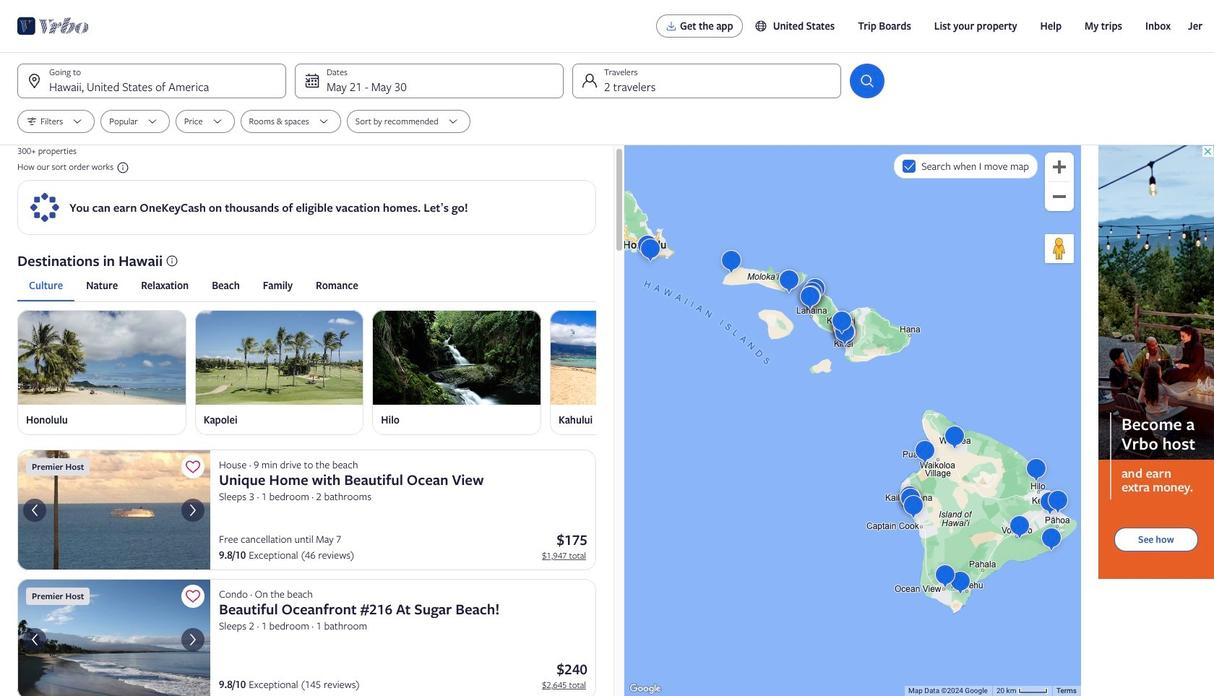 Task type: locate. For each thing, give the bounding box(es) containing it.
1 vertical spatial small image
[[114, 161, 130, 174]]

one key blue tier image
[[29, 192, 61, 223]]

google image
[[628, 682, 663, 696]]

show previous image for beautiful oceanfront #216 at sugar beach! image
[[26, 631, 43, 649]]

small image
[[755, 20, 773, 33], [114, 161, 130, 174]]

tab list
[[17, 270, 596, 302]]

2 primary image image from the left
[[195, 310, 364, 405]]

about these results image
[[166, 255, 179, 268]]

0 vertical spatial small image
[[755, 20, 773, 33]]

our beautiful sugar beach with haleakala in the distance... image
[[17, 579, 210, 696]]

primary image image
[[17, 310, 186, 405], [195, 310, 364, 405], [373, 310, 542, 405], [550, 310, 719, 405]]

search image
[[859, 72, 876, 90]]

show previous image for unique home with beautiful ocean view image
[[26, 502, 43, 519]]



Task type: vqa. For each thing, say whether or not it's contained in the screenshot.
Show next image for Beautiful Oceanfront #216 At Sugar Beach!
yes



Task type: describe. For each thing, give the bounding box(es) containing it.
beach image
[[17, 450, 210, 571]]

4 primary image image from the left
[[550, 310, 719, 405]]

show next image for beautiful oceanfront #216 at sugar beach! image
[[184, 631, 202, 649]]

3 primary image image from the left
[[373, 310, 542, 405]]

1 horizontal spatial small image
[[755, 20, 773, 33]]

1 primary image image from the left
[[17, 310, 186, 405]]

show next image for unique home with beautiful ocean view image
[[184, 502, 202, 519]]

download the app button image
[[666, 20, 677, 32]]

vrbo logo image
[[17, 14, 89, 38]]

0 horizontal spatial small image
[[114, 161, 130, 174]]

next destination image
[[588, 364, 605, 382]]

map region
[[625, 145, 1082, 696]]



